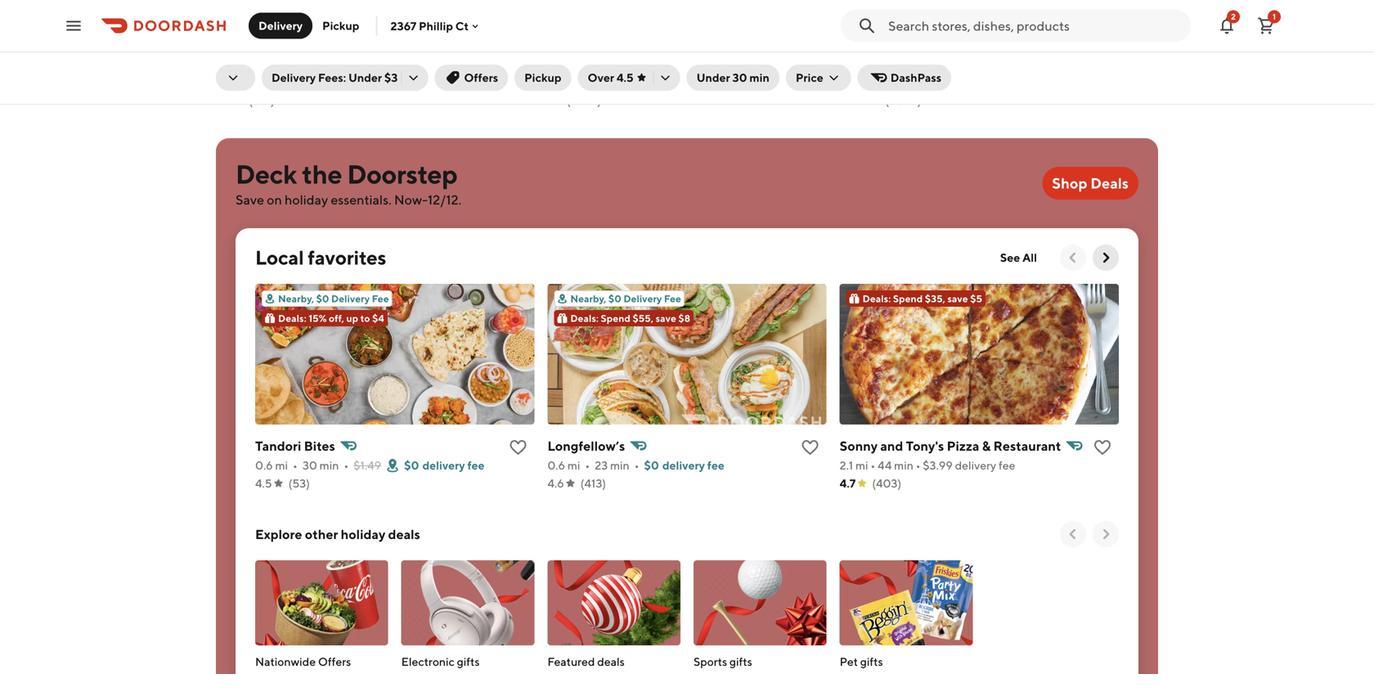 Task type: locate. For each thing, give the bounding box(es) containing it.
1 horizontal spatial under
[[697, 71, 730, 84]]

• left "44"
[[871, 459, 876, 472]]

1 horizontal spatial pickup
[[525, 71, 562, 84]]

spend for $55,
[[601, 313, 631, 324]]

1 horizontal spatial nearby, $0 delivery fee
[[571, 293, 682, 304]]

2 nearby, from the left
[[571, 293, 607, 304]]

2 0.6 from the left
[[548, 459, 565, 472]]

(403)
[[872, 477, 902, 490]]

1 under from the left
[[349, 71, 382, 84]]

0 horizontal spatial nearby,
[[278, 293, 314, 304]]

30
[[733, 71, 747, 84], [303, 459, 317, 472]]

4.7 for sonny
[[840, 477, 856, 490]]

• left 29
[[249, 76, 254, 89]]

1 vertical spatial 4.7
[[840, 477, 856, 490]]

1 0.6 from the left
[[255, 459, 273, 472]]

1 vertical spatial previous button of carousel image
[[1065, 526, 1082, 542]]

save left "$8"
[[656, 313, 677, 324]]

min left price
[[750, 71, 770, 84]]

deck the doorstep save on holiday essentials. now-12/12.
[[236, 159, 462, 207]]

1 vertical spatial save
[[656, 313, 677, 324]]

click to add this store to your saved list image
[[814, 55, 833, 74], [1093, 438, 1113, 457]]

1 horizontal spatial pickup button
[[515, 65, 572, 91]]

to
[[361, 313, 370, 324]]

deals down $0 delivery fee
[[388, 527, 420, 542]]

delivery for sonny and tony's pizza & restaurant
[[955, 459, 997, 472]]

deals: left $55,
[[571, 313, 599, 324]]

$2.99 for wawa
[[301, 76, 331, 89]]

1 horizontal spatial $2.99
[[618, 76, 648, 89]]

4.5 left (53)
[[255, 477, 272, 490]]

deals: left $35, at the top of the page
[[863, 293, 891, 304]]

click to add this store to your saved list image for tandori bites
[[508, 438, 528, 457]]

see
[[1001, 251, 1020, 264]]

(413)
[[581, 477, 606, 490]]

spend left $55,
[[601, 313, 631, 324]]

mi right "0.7"
[[554, 76, 566, 89]]

deals right featured
[[597, 655, 625, 668]]

0 horizontal spatial pickup
[[322, 19, 360, 32]]

longfellow's
[[548, 438, 625, 454]]

1 vertical spatial deals
[[597, 655, 625, 668]]

offers inside button
[[464, 71, 498, 84]]

click to add this store to your saved list image for sonny and tony's pizza & restaurant
[[1093, 438, 1113, 457]]

pickup button
[[313, 13, 369, 39], [515, 65, 572, 91]]

off,
[[329, 313, 344, 324]]

0 horizontal spatial 0.6
[[255, 459, 273, 472]]

pickup button up 'delivery fees: under $3'
[[313, 13, 369, 39]]

gifts right 'pet'
[[861, 655, 883, 668]]

0 horizontal spatial spend
[[601, 313, 631, 324]]

click to add this store to your saved list image
[[495, 55, 515, 74], [508, 438, 528, 457], [801, 438, 820, 457]]

pickup button left 19
[[515, 65, 572, 91]]

nearby, for longfellow's
[[571, 293, 607, 304]]

other
[[305, 527, 338, 542]]

deals
[[388, 527, 420, 542], [597, 655, 625, 668]]

2 fee from the left
[[664, 293, 682, 304]]

save
[[948, 293, 968, 304], [656, 313, 677, 324]]

deals:
[[863, 293, 891, 304], [278, 313, 307, 324], [571, 313, 599, 324]]

1 vertical spatial holiday
[[341, 527, 386, 542]]

1 horizontal spatial nearby,
[[571, 293, 607, 304]]

delivery up $55,
[[624, 293, 662, 304]]

0 horizontal spatial 4.5
[[255, 477, 272, 490]]

deals: for longfellow's
[[571, 313, 599, 324]]

mi down longfellow's
[[568, 459, 580, 472]]

over 4.5
[[588, 71, 634, 84]]

1 fee from the left
[[372, 293, 389, 304]]

eleven
[[547, 55, 589, 71]]

0 vertical spatial deals
[[388, 527, 420, 542]]

holiday inside deck the doorstep save on holiday essentials. now-12/12.
[[285, 192, 328, 207]]

3 gifts from the left
[[861, 655, 883, 668]]

min right 29
[[272, 76, 292, 89]]

• left 23
[[585, 459, 590, 472]]

electronic gifts link
[[401, 536, 535, 674]]

1 vertical spatial spend
[[601, 313, 631, 324]]

min right 19
[[589, 76, 609, 89]]

click to add this store to your saved list image for 7-eleven
[[814, 55, 833, 74]]

delivery for quickchek
[[968, 76, 1009, 89]]

1 horizontal spatial spend
[[893, 293, 923, 304]]

min right 28
[[907, 76, 926, 89]]

explore
[[255, 527, 302, 542]]

the
[[302, 159, 342, 189]]

0.6 mi • 23 min • $0 delivery fee
[[548, 459, 725, 472]]

click to add this store to your saved list image left sonny at the bottom of page
[[801, 438, 820, 457]]

$0 delivery fee
[[404, 459, 485, 472]]

under
[[349, 71, 382, 84], [697, 71, 730, 84]]

nearby, $0 delivery fee
[[278, 293, 389, 304], [571, 293, 682, 304]]

fees:
[[318, 71, 346, 84]]

min right 23
[[610, 459, 630, 472]]

(850+)
[[886, 94, 922, 107]]

•
[[249, 76, 254, 89], [294, 76, 299, 89], [569, 76, 573, 89], [611, 76, 616, 89], [884, 76, 889, 89], [928, 76, 933, 89], [293, 459, 298, 472], [344, 459, 349, 472], [585, 459, 590, 472], [635, 459, 639, 472], [871, 459, 876, 472], [916, 459, 921, 472]]

delivery
[[333, 76, 374, 89], [650, 76, 692, 89], [968, 76, 1009, 89], [423, 459, 465, 472], [663, 459, 705, 472], [955, 459, 997, 472]]

1 horizontal spatial gifts
[[730, 655, 752, 668]]

• right 29
[[294, 76, 299, 89]]

4.7 for 7-
[[535, 94, 551, 107]]

nationwide offers
[[255, 655, 351, 668]]

30 left price
[[733, 71, 747, 84]]

4.2
[[853, 94, 869, 107]]

1 horizontal spatial offers
[[464, 71, 498, 84]]

0 vertical spatial offers
[[464, 71, 498, 84]]

under inside button
[[697, 71, 730, 84]]

delivery
[[259, 19, 303, 32], [272, 71, 316, 84], [331, 293, 370, 304], [624, 293, 662, 304]]

1 horizontal spatial holiday
[[341, 527, 386, 542]]

$0 right $1.49
[[404, 459, 419, 472]]

nearby, up deals: spend $55, save $8
[[571, 293, 607, 304]]

0 horizontal spatial 30
[[303, 459, 317, 472]]

$5
[[971, 293, 983, 304]]

Store search: begin typing to search for stores available on DoorDash text field
[[889, 17, 1181, 35]]

1 gifts from the left
[[457, 655, 480, 668]]

save for $55,
[[656, 313, 677, 324]]

1 button
[[1250, 9, 1283, 42]]

0 horizontal spatial deals
[[388, 527, 420, 542]]

4.5 right 'over'
[[617, 71, 634, 84]]

0 horizontal spatial gifts
[[457, 655, 480, 668]]

mi right 2.4
[[234, 76, 247, 89]]

• right 19
[[611, 76, 616, 89]]

nearby, $0 delivery fee up deals: 15% off, up to $4
[[278, 293, 389, 304]]

0 horizontal spatial fee
[[372, 293, 389, 304]]

2 under from the left
[[697, 71, 730, 84]]

and
[[881, 438, 904, 454]]

2 horizontal spatial $2.99
[[935, 76, 965, 89]]

1 horizontal spatial save
[[948, 293, 968, 304]]

0 vertical spatial save
[[948, 293, 968, 304]]

save for $35,
[[948, 293, 968, 304]]

holiday right 'other'
[[341, 527, 386, 542]]

favorites
[[308, 246, 386, 269]]

0.6 up 4.6
[[548, 459, 565, 472]]

4.7 down "0.7"
[[535, 94, 551, 107]]

4.6
[[548, 477, 564, 490]]

offers down ct
[[464, 71, 498, 84]]

2 nearby, $0 delivery fee from the left
[[571, 293, 682, 304]]

$2.99 right 'over'
[[618, 76, 648, 89]]

0 vertical spatial holiday
[[285, 192, 328, 207]]

nearby, up 15% at the left of page
[[278, 293, 314, 304]]

over 4.5 button
[[578, 65, 680, 91]]

deals
[[1091, 174, 1129, 192]]

1 nearby, $0 delivery fee from the left
[[278, 293, 389, 304]]

2 previous button of carousel image from the top
[[1065, 526, 1082, 542]]

1 horizontal spatial 4.5
[[617, 71, 634, 84]]

previous button of carousel image left next button of carousel icon
[[1065, 250, 1082, 266]]

1.2 mi • 28 min • $2.99 delivery fee
[[853, 76, 1028, 89]]

12/12.
[[428, 192, 462, 207]]

min right "44"
[[894, 459, 914, 472]]

gifts right electronic
[[457, 655, 480, 668]]

0 horizontal spatial 4.7
[[535, 94, 551, 107]]

1 horizontal spatial deals:
[[571, 313, 599, 324]]

4.7 down 2.1
[[840, 477, 856, 490]]

mi for sonny and tony's pizza & restaurant
[[856, 459, 869, 472]]

click to add this store to your saved list image left longfellow's
[[508, 438, 528, 457]]

nearby, $0 delivery fee up deals: spend $55, save $8
[[571, 293, 682, 304]]

1 horizontal spatial 30
[[733, 71, 747, 84]]

deals: left 15% at the left of page
[[278, 313, 307, 324]]

mi right 1.2
[[869, 76, 882, 89]]

spend
[[893, 293, 923, 304], [601, 313, 631, 324]]

2367
[[391, 19, 417, 33]]

• left 28
[[884, 76, 889, 89]]

pickup left 19
[[525, 71, 562, 84]]

bites
[[304, 438, 335, 454]]

delivery inside delivery button
[[259, 19, 303, 32]]

previous button of carousel image for next button of carousel image
[[1065, 526, 1082, 542]]

1 previous button of carousel image from the top
[[1065, 250, 1082, 266]]

sonny and tony's pizza & restaurant
[[840, 438, 1062, 454]]

19
[[576, 76, 587, 89]]

gifts inside "link"
[[861, 655, 883, 668]]

pet gifts link
[[840, 536, 973, 674]]

1 nearby, from the left
[[278, 293, 314, 304]]

1 horizontal spatial deals
[[597, 655, 625, 668]]

0 horizontal spatial under
[[349, 71, 382, 84]]

4.5
[[617, 71, 634, 84], [255, 477, 272, 490]]

• up (53)
[[293, 459, 298, 472]]

featured
[[548, 655, 595, 668]]

previous button of carousel image
[[1065, 250, 1082, 266], [1065, 526, 1082, 542]]

nationwide offers link
[[255, 536, 388, 674]]

1.2
[[853, 76, 867, 89]]

offers
[[464, 71, 498, 84], [318, 655, 351, 668]]

fee for 7-eleven
[[694, 76, 711, 89]]

previous button of carousel image left next button of carousel image
[[1065, 526, 1082, 542]]

2.4
[[216, 76, 232, 89]]

shop deals
[[1052, 174, 1129, 192]]

delivery for wawa
[[333, 76, 374, 89]]

0 horizontal spatial deals:
[[278, 313, 307, 324]]

over
[[588, 71, 614, 84]]

2 $2.99 from the left
[[618, 76, 648, 89]]

$2.99 right 29
[[301, 76, 331, 89]]

0 vertical spatial 4.7
[[535, 94, 551, 107]]

under 30 min button
[[687, 65, 780, 91]]

0 horizontal spatial nearby, $0 delivery fee
[[278, 293, 389, 304]]

fee for longfellow's
[[664, 293, 682, 304]]

• right 23
[[635, 459, 639, 472]]

local favorites
[[255, 246, 386, 269]]

click to add this store to your saved list image left 7-
[[495, 55, 515, 74]]

0 vertical spatial click to add this store to your saved list image
[[814, 55, 833, 74]]

1 vertical spatial offers
[[318, 655, 351, 668]]

wawa
[[216, 55, 254, 71]]

1 vertical spatial click to add this store to your saved list image
[[1093, 438, 1113, 457]]

2
[[1231, 12, 1236, 21]]

see all
[[1001, 251, 1037, 264]]

1 horizontal spatial click to add this store to your saved list image
[[1093, 438, 1113, 457]]

0 vertical spatial pickup button
[[313, 13, 369, 39]]

click to add this store to your saved list image left quickchek
[[814, 55, 833, 74]]

0 horizontal spatial click to add this store to your saved list image
[[814, 55, 833, 74]]

$2.99 right 28
[[935, 76, 965, 89]]

now-
[[394, 192, 428, 207]]

gifts for electronic gifts
[[457, 655, 480, 668]]

gifts right the sports
[[730, 655, 752, 668]]

min down bites
[[320, 459, 339, 472]]

nearby,
[[278, 293, 314, 304], [571, 293, 607, 304]]

delivery for 7-eleven
[[650, 76, 692, 89]]

gifts
[[457, 655, 480, 668], [730, 655, 752, 668], [861, 655, 883, 668]]

2.1 mi • 44 min • $3.99 delivery fee
[[840, 459, 1016, 472]]

0.6 mi • 30 min •
[[255, 459, 349, 472]]

min for 0.7 mi • 19 min • $2.99 delivery fee
[[589, 76, 609, 89]]

2 gifts from the left
[[730, 655, 752, 668]]

3 $2.99 from the left
[[935, 76, 965, 89]]

0 vertical spatial pickup
[[322, 19, 360, 32]]

delivery up up
[[331, 293, 370, 304]]

min
[[750, 71, 770, 84], [272, 76, 292, 89], [589, 76, 609, 89], [907, 76, 926, 89], [320, 459, 339, 472], [610, 459, 630, 472], [894, 459, 914, 472]]

gifts for pet gifts
[[861, 655, 883, 668]]

spend left $35, at the top of the page
[[893, 293, 923, 304]]

1 horizontal spatial fee
[[664, 293, 682, 304]]

2 horizontal spatial gifts
[[861, 655, 883, 668]]

1 vertical spatial 4.5
[[255, 477, 272, 490]]

0 vertical spatial 4.5
[[617, 71, 634, 84]]

mi
[[234, 76, 247, 89], [554, 76, 566, 89], [869, 76, 882, 89], [275, 459, 288, 472], [568, 459, 580, 472], [856, 459, 869, 472]]

offers right nationwide
[[318, 655, 351, 668]]

1 horizontal spatial 4.7
[[840, 477, 856, 490]]

essentials.
[[331, 192, 392, 207]]

0 vertical spatial 30
[[733, 71, 747, 84]]

15%
[[309, 313, 327, 324]]

0 horizontal spatial save
[[656, 313, 677, 324]]

30 up (53)
[[303, 459, 317, 472]]

1 $2.99 from the left
[[301, 76, 331, 89]]

gifts for sports gifts
[[730, 655, 752, 668]]

1 horizontal spatial 0.6
[[548, 459, 565, 472]]

fee up $4
[[372, 293, 389, 304]]

pickup up 'delivery fees: under $3'
[[322, 19, 360, 32]]

local favorites link
[[255, 245, 386, 271]]

delivery up 29
[[259, 19, 303, 32]]

fee up "$8"
[[664, 293, 682, 304]]

0 vertical spatial previous button of carousel image
[[1065, 250, 1082, 266]]

nationwide
[[255, 655, 316, 668]]

click to add this store to your saved list image right restaurant
[[1093, 438, 1113, 457]]

mi for quickchek
[[869, 76, 882, 89]]

holiday down the
[[285, 192, 328, 207]]

0.6 down tandori
[[255, 459, 273, 472]]

0 horizontal spatial holiday
[[285, 192, 328, 207]]

mi right 2.1
[[856, 459, 869, 472]]

0 vertical spatial spend
[[893, 293, 923, 304]]

0 horizontal spatial $2.99
[[301, 76, 331, 89]]

save left $5
[[948, 293, 968, 304]]

click to add this store to your saved list image for wawa
[[495, 55, 515, 74]]

0 horizontal spatial offers
[[318, 655, 351, 668]]

nearby, $0 delivery fee for tandori bites
[[278, 293, 389, 304]]

holiday
[[285, 192, 328, 207], [341, 527, 386, 542]]

1 vertical spatial pickup
[[525, 71, 562, 84]]

min for 0.6 mi • 23 min • $0 delivery fee
[[610, 459, 630, 472]]



Task type: vqa. For each thing, say whether or not it's contained in the screenshot.
4.8 to the left
no



Task type: describe. For each thing, give the bounding box(es) containing it.
sports
[[694, 655, 727, 668]]

28
[[891, 76, 904, 89]]

$0 up deals: spend $55, save $8
[[609, 293, 622, 304]]

$4
[[372, 313, 384, 324]]

(970+)
[[567, 94, 601, 107]]

ct
[[456, 19, 469, 33]]

mi for 7-eleven
[[554, 76, 566, 89]]

tandori
[[255, 438, 301, 454]]

0 horizontal spatial pickup button
[[313, 13, 369, 39]]

min for 0.6 mi • 30 min •
[[320, 459, 339, 472]]

$3
[[384, 71, 398, 84]]

0.6 for longfellow's
[[548, 459, 565, 472]]

• left 19
[[569, 76, 573, 89]]

deals: for tandori bites
[[278, 313, 307, 324]]

deals: spend $55, save $8
[[571, 313, 691, 324]]

pizza
[[947, 438, 980, 454]]

$35,
[[925, 293, 946, 304]]

pet gifts
[[840, 655, 883, 668]]

shop deals link
[[1043, 167, 1139, 200]]

click to add this store to your saved list image for longfellow's
[[801, 438, 820, 457]]

&
[[982, 438, 991, 454]]

min for 1.2 mi • 28 min • $2.99 delivery fee
[[907, 76, 926, 89]]

under 30 min
[[697, 71, 770, 84]]

• right 28
[[928, 76, 933, 89]]

price
[[796, 71, 824, 84]]

mi for wawa
[[234, 76, 247, 89]]

featured deals link
[[548, 536, 681, 674]]

$55,
[[633, 313, 654, 324]]

electronic gifts
[[401, 655, 480, 668]]

fee for quickchek
[[1011, 76, 1028, 89]]

price button
[[786, 65, 852, 91]]

0.6 for tandori bites
[[255, 459, 273, 472]]

phillip
[[419, 19, 453, 33]]

min for 2.4 mi • 29 min • $2.99 delivery fee
[[272, 76, 292, 89]]

2 items, open order cart image
[[1257, 16, 1276, 36]]

dashpass
[[891, 71, 942, 84]]

4.5 inside over 4.5 button
[[617, 71, 634, 84]]

7-
[[535, 55, 547, 71]]

local
[[255, 246, 304, 269]]

0.7 mi • 19 min • $2.99 delivery fee
[[535, 76, 711, 89]]

next button of carousel image
[[1098, 250, 1114, 266]]

2 horizontal spatial deals:
[[863, 293, 891, 304]]

see all link
[[991, 245, 1047, 271]]

open menu image
[[64, 16, 83, 36]]

fee for wawa
[[377, 76, 393, 89]]

fee for sonny and tony's pizza & restaurant
[[999, 459, 1016, 472]]

on
[[267, 192, 282, 207]]

$3.99
[[923, 459, 953, 472]]

shop
[[1052, 174, 1088, 192]]

29
[[256, 76, 270, 89]]

min for 2.1 mi • 44 min • $3.99 delivery fee
[[894, 459, 914, 472]]

min inside the under 30 min button
[[750, 71, 770, 84]]

$8
[[679, 313, 691, 324]]

7-eleven
[[535, 55, 589, 71]]

nearby, for tandori bites
[[278, 293, 314, 304]]

$0 up 15% at the left of page
[[316, 293, 329, 304]]

30 inside button
[[733, 71, 747, 84]]

save
[[236, 192, 264, 207]]

dashpass button
[[858, 65, 952, 91]]

pet
[[840, 655, 858, 668]]

$0 right 23
[[644, 459, 659, 472]]

(381)
[[249, 94, 275, 107]]

$1.49
[[354, 459, 381, 472]]

1
[[1273, 12, 1276, 21]]

deck
[[236, 159, 297, 189]]

deals: spend $35, save $5
[[863, 293, 983, 304]]

nearby, $0 delivery fee for longfellow's
[[571, 293, 682, 304]]

deals inside featured deals link
[[597, 655, 625, 668]]

pickup for left pickup button
[[322, 19, 360, 32]]

2.4 mi • 29 min • $2.99 delivery fee
[[216, 76, 393, 89]]

previous button of carousel image for next button of carousel icon
[[1065, 250, 1082, 266]]

all
[[1023, 251, 1037, 264]]

offers button
[[435, 65, 508, 91]]

pickup for the bottom pickup button
[[525, 71, 562, 84]]

• left $1.49
[[344, 459, 349, 472]]

1 vertical spatial pickup button
[[515, 65, 572, 91]]

1 vertical spatial 30
[[303, 459, 317, 472]]

restaurant
[[994, 438, 1062, 454]]

$2.99 for 7-eleven
[[618, 76, 648, 89]]

quickchek
[[853, 55, 922, 71]]

2367 phillip ct button
[[391, 19, 482, 33]]

(53)
[[288, 477, 310, 490]]

• left $3.99
[[916, 459, 921, 472]]

mi down tandori
[[275, 459, 288, 472]]

tandori bites
[[255, 438, 335, 454]]

fee for tandori bites
[[372, 293, 389, 304]]

2.1
[[840, 459, 854, 472]]

spend for $35,
[[893, 293, 923, 304]]

23
[[595, 459, 608, 472]]

up
[[346, 313, 358, 324]]

2367 phillip ct
[[391, 19, 469, 33]]

4.4
[[216, 94, 233, 107]]

$2.99 for quickchek
[[935, 76, 965, 89]]

doorstep
[[347, 159, 458, 189]]

notification bell image
[[1217, 16, 1237, 36]]

0.7
[[535, 76, 551, 89]]

featured deals
[[548, 655, 625, 668]]

tony's
[[906, 438, 944, 454]]

delivery right 29
[[272, 71, 316, 84]]

44
[[878, 459, 892, 472]]

next button of carousel image
[[1098, 526, 1114, 542]]

sports gifts link
[[694, 536, 827, 674]]



